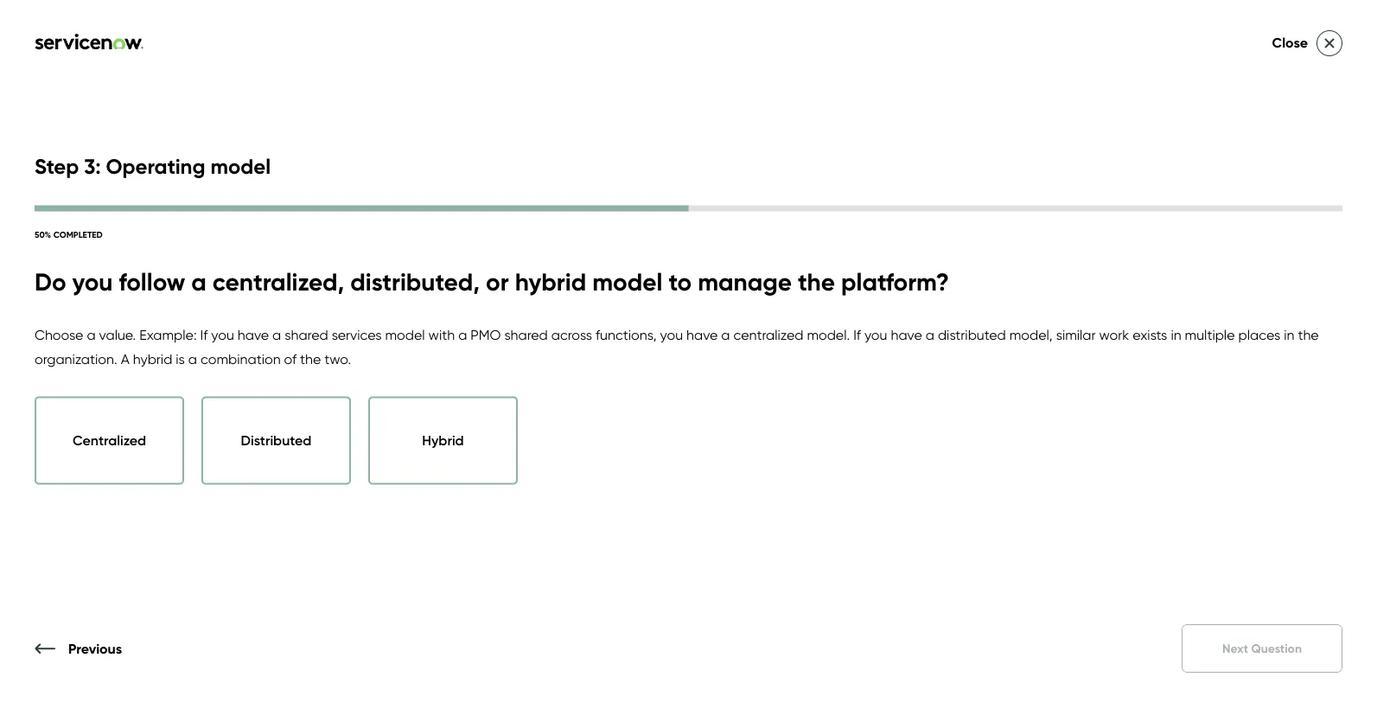 Task type: vqa. For each thing, say whether or not it's contained in the screenshot.
on
no



Task type: describe. For each thing, give the bounding box(es) containing it.
3:
[[84, 153, 101, 179]]

and
[[1122, 324, 1147, 341]]

a left value.
[[87, 327, 96, 343]]

value.
[[99, 327, 136, 343]]

centralized,
[[213, 267, 345, 297]]

50%
[[35, 229, 51, 240]]

with
[[429, 327, 455, 343]]

follow
[[119, 267, 185, 297]]

2 horizontal spatial the
[[1299, 327, 1320, 343]]

similar
[[1057, 327, 1096, 343]]

as
[[1282, 324, 1297, 341]]

1 have from the left
[[238, 327, 269, 343]]

2 shared from the left
[[505, 327, 548, 343]]

to
[[669, 267, 692, 297]]

servicenow inside servicenow platform team estimator
[[763, 189, 989, 241]]

a
[[121, 350, 129, 367]]

1 vertical spatial model
[[593, 267, 663, 297]]

pmo
[[471, 327, 501, 343]]

a right is
[[188, 350, 197, 367]]

1 shared from the left
[[285, 327, 328, 343]]

strategic
[[1313, 324, 1369, 341]]

servicenow inside the your servicenow® platform team establishes, maintains, and extends servicenow as a strategic b
[[1204, 324, 1279, 341]]

do you follow a centralized, distributed, or hybrid model to manage the platform?
[[35, 267, 950, 297]]

previous
[[68, 640, 122, 657]]

step
[[35, 153, 79, 179]]

your
[[763, 324, 790, 341]]

extends
[[1150, 324, 1201, 341]]

distributed
[[938, 327, 1007, 343]]

functions,
[[596, 327, 657, 343]]

a left centralized
[[722, 327, 730, 343]]

choose a value.  example: if you have a shared services model with a pmo shared across functions, you have a centralized model. if you have a distributed model, similar work exists in multiple places in the organization. a hybrid is a combination of the two.
[[35, 327, 1320, 367]]

b
[[1372, 324, 1378, 341]]

centralized
[[734, 327, 804, 343]]

team
[[1173, 189, 1277, 241]]

distributed,
[[351, 267, 480, 297]]

services
[[332, 327, 382, 343]]

2 have from the left
[[687, 327, 718, 343]]

model inside choose a value.  example: if you have a shared services model with a pmo shared across functions, you have a centralized model. if you have a distributed model, similar work exists in multiple places in the organization. a hybrid is a combination of the two.
[[385, 327, 425, 343]]

completed
[[53, 229, 103, 240]]

a right follow
[[191, 267, 207, 297]]

0 horizontal spatial model
[[211, 153, 271, 179]]



Task type: locate. For each thing, give the bounding box(es) containing it.
operating
[[106, 153, 205, 179]]

you
[[72, 267, 113, 297], [211, 327, 234, 343], [660, 327, 683, 343], [865, 327, 888, 343]]

shared
[[285, 327, 328, 343], [505, 327, 548, 343]]

in
[[1171, 327, 1182, 343], [1285, 327, 1295, 343]]

hybrid
[[515, 267, 587, 297], [133, 350, 172, 367]]

your servicenow® platform team establishes, maintains, and extends servicenow as a strategic b
[[763, 324, 1378, 383]]

hybrid right the a
[[133, 350, 172, 367]]

manage
[[698, 267, 792, 297]]

a up combination
[[273, 327, 281, 343]]

or
[[486, 267, 509, 297]]

centralized
[[73, 432, 146, 449]]

servicenow
[[763, 189, 989, 241], [1204, 324, 1279, 341]]

hybrid right or
[[515, 267, 587, 297]]

have left "team"
[[891, 327, 923, 343]]

0 horizontal spatial have
[[238, 327, 269, 343]]

the
[[798, 267, 835, 297], [1299, 327, 1320, 343], [300, 350, 321, 367]]

platform
[[999, 189, 1162, 241]]

if right model.
[[854, 327, 861, 343]]

in right places
[[1285, 327, 1295, 343]]

organization.
[[35, 350, 117, 367]]

do
[[35, 267, 66, 297]]

0 vertical spatial the
[[798, 267, 835, 297]]

0 horizontal spatial shared
[[285, 327, 328, 343]]

1 vertical spatial servicenow
[[1204, 324, 1279, 341]]

of
[[284, 350, 297, 367]]

model,
[[1010, 327, 1053, 343]]

a left "team"
[[926, 327, 935, 343]]

platform
[[883, 324, 937, 341]]

2 horizontal spatial model
[[593, 267, 663, 297]]

servicenow up "estimator"
[[763, 189, 989, 241]]

2 in from the left
[[1285, 327, 1295, 343]]

you right do
[[72, 267, 113, 297]]

across
[[552, 327, 592, 343]]

platform?
[[842, 267, 950, 297]]

places
[[1239, 327, 1281, 343]]

shared right pmo
[[505, 327, 548, 343]]

0 horizontal spatial the
[[300, 350, 321, 367]]

the up servicenow®
[[798, 267, 835, 297]]

1 in from the left
[[1171, 327, 1182, 343]]

servicenow®
[[794, 324, 879, 341]]

0 horizontal spatial if
[[200, 327, 208, 343]]

servicenow platform team estimator
[[763, 189, 1277, 295]]

a right the as
[[1301, 324, 1309, 341]]

model right operating
[[211, 153, 271, 179]]

1 horizontal spatial if
[[854, 327, 861, 343]]

you right functions,
[[660, 327, 683, 343]]

0 horizontal spatial in
[[1171, 327, 1182, 343]]

step 3: operating model
[[35, 153, 271, 179]]

hybrid
[[422, 432, 464, 449]]

0 vertical spatial hybrid
[[515, 267, 587, 297]]

in right exists
[[1171, 327, 1182, 343]]

exists
[[1133, 327, 1168, 343]]

1 horizontal spatial model
[[385, 327, 425, 343]]

if
[[200, 327, 208, 343], [854, 327, 861, 343]]

1 horizontal spatial the
[[798, 267, 835, 297]]

2 horizontal spatial have
[[891, 327, 923, 343]]

1 if from the left
[[200, 327, 208, 343]]

two.
[[325, 350, 351, 367]]

work
[[1100, 327, 1130, 343]]

team
[[940, 324, 973, 341]]

have up combination
[[238, 327, 269, 343]]

1 vertical spatial hybrid
[[133, 350, 172, 367]]

0 horizontal spatial servicenow
[[763, 189, 989, 241]]

have down to
[[687, 327, 718, 343]]

1 horizontal spatial hybrid
[[515, 267, 587, 297]]

establishes,
[[977, 324, 1050, 341]]

distributed
[[241, 432, 312, 449]]

model left with
[[385, 327, 425, 343]]

you up combination
[[211, 327, 234, 343]]

estimator
[[763, 243, 945, 295]]

50% completed
[[35, 229, 103, 240]]

maintains,
[[1053, 324, 1118, 341]]

0 horizontal spatial hybrid
[[133, 350, 172, 367]]

if right example:
[[200, 327, 208, 343]]

choose
[[35, 327, 83, 343]]

servicenow left the as
[[1204, 324, 1279, 341]]

2 vertical spatial the
[[300, 350, 321, 367]]

multiple
[[1185, 327, 1235, 343]]

example:
[[139, 327, 197, 343]]

2 vertical spatial model
[[385, 327, 425, 343]]

a
[[191, 267, 207, 297], [1301, 324, 1309, 341], [87, 327, 96, 343], [273, 327, 281, 343], [459, 327, 467, 343], [722, 327, 730, 343], [926, 327, 935, 343], [188, 350, 197, 367]]

model left to
[[593, 267, 663, 297]]

is
[[176, 350, 185, 367]]

0 vertical spatial model
[[211, 153, 271, 179]]

the right the as
[[1299, 327, 1320, 343]]

combination
[[201, 350, 281, 367]]

2 if from the left
[[854, 327, 861, 343]]

a inside the your servicenow® platform team establishes, maintains, and extends servicenow as a strategic b
[[1301, 324, 1309, 341]]

a right with
[[459, 327, 467, 343]]

1 horizontal spatial have
[[687, 327, 718, 343]]

1 horizontal spatial in
[[1285, 327, 1295, 343]]

0 vertical spatial servicenow
[[763, 189, 989, 241]]

1 horizontal spatial servicenow
[[1204, 324, 1279, 341]]

1 horizontal spatial shared
[[505, 327, 548, 343]]

model
[[211, 153, 271, 179], [593, 267, 663, 297], [385, 327, 425, 343]]

model.
[[807, 327, 850, 343]]

hybrid inside choose a value.  example: if you have a shared services model with a pmo shared across functions, you have a centralized model. if you have a distributed model, similar work exists in multiple places in the organization. a hybrid is a combination of the two.
[[133, 350, 172, 367]]

shared up of
[[285, 327, 328, 343]]

you right model.
[[865, 327, 888, 343]]

1 vertical spatial the
[[1299, 327, 1320, 343]]

close
[[1273, 34, 1309, 51]]

3 have from the left
[[891, 327, 923, 343]]

the right of
[[300, 350, 321, 367]]

have
[[238, 327, 269, 343], [687, 327, 718, 343], [891, 327, 923, 343]]



